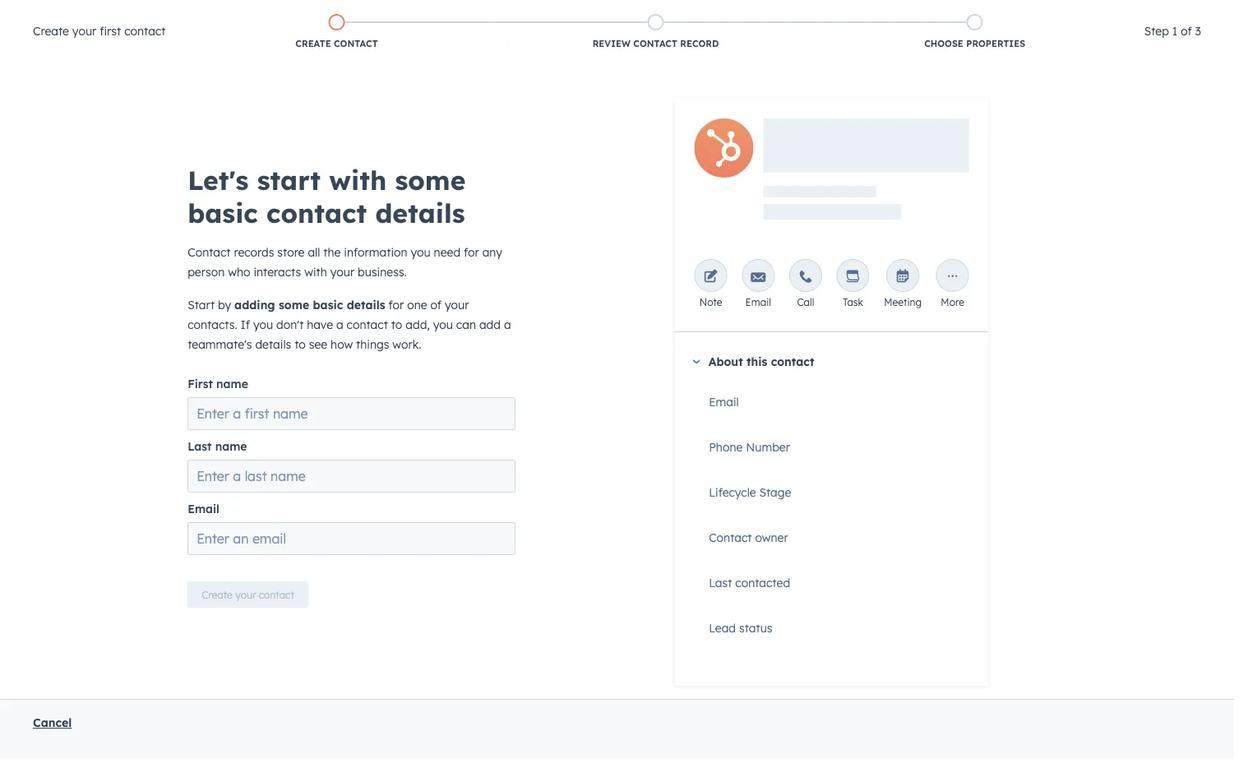 Task type: describe. For each thing, give the bounding box(es) containing it.
choose properties
[[924, 38, 1026, 49]]

upgrade image
[[890, 7, 905, 22]]

step
[[1144, 24, 1169, 38]]

can
[[456, 317, 476, 332]]

review
[[593, 38, 631, 49]]

any
[[482, 245, 502, 259]]

phone number
[[709, 440, 790, 454]]

interacts
[[254, 265, 301, 279]]

the
[[323, 245, 341, 259]]

phone
[[709, 440, 742, 454]]

start
[[257, 164, 321, 197]]

you for information
[[411, 245, 431, 259]]

about this contact
[[709, 354, 815, 369]]

add
[[479, 317, 501, 332]]

list containing create contact
[[177, 11, 1135, 53]]

add,
[[406, 317, 430, 332]]

of for one
[[431, 298, 442, 312]]

review contact record list item
[[496, 11, 815, 53]]

Lead status text field
[[709, 619, 969, 646]]

contact inside the for one of your contacts. if you don't have a contact to add, you can add a teammate's details to see how things work.
[[347, 317, 388, 332]]

more
[[941, 296, 965, 308]]

your inside the for one of your contacts. if you don't have a contact to add, you can add a teammate's details to see how things work.
[[445, 298, 469, 312]]

lead status
[[709, 621, 772, 635]]

create your contact
[[202, 588, 294, 601]]

number
[[746, 440, 790, 454]]

stage
[[759, 485, 791, 500]]

have
[[307, 317, 333, 332]]

if
[[241, 317, 250, 332]]

don't
[[276, 317, 304, 332]]

calling icon image
[[962, 6, 977, 21]]

1 vertical spatial to
[[295, 337, 306, 352]]

details inside the for one of your contacts. if you don't have a contact to add, you can add a teammate's details to see how things work.
[[255, 337, 291, 352]]

choose properties list item
[[815, 11, 1135, 53]]

with inside contact records store all the information you need for any person who interacts with your business.
[[304, 265, 327, 279]]

see
[[309, 337, 327, 352]]

First name text field
[[188, 397, 515, 430]]

of for 1
[[1181, 24, 1192, 38]]

first
[[188, 377, 213, 391]]

last name
[[188, 439, 247, 454]]

basic for details
[[313, 298, 343, 312]]

Last contacted text field
[[709, 574, 969, 600]]

first
[[100, 24, 121, 38]]

start
[[188, 298, 215, 312]]

adding
[[234, 298, 275, 312]]

calling icon button
[[956, 2, 984, 24]]

last for last contacted
[[709, 576, 732, 590]]

person
[[188, 265, 225, 279]]

first name
[[188, 377, 248, 391]]

contact records store all the information you need for any person who interacts with your business.
[[188, 245, 502, 279]]

business.
[[358, 265, 407, 279]]

for inside contact records store all the information you need for any person who interacts with your business.
[[464, 245, 479, 259]]

lead
[[709, 621, 736, 635]]

start by adding some basic details
[[188, 298, 385, 312]]

upgrade
[[908, 7, 953, 21]]

your inside contact records store all the information you need for any person who interacts with your business.
[[330, 265, 355, 279]]

teammate's
[[188, 337, 252, 352]]

3
[[1195, 24, 1201, 38]]

need
[[434, 245, 461, 259]]

1 vertical spatial details
[[347, 298, 385, 312]]

create for create contact
[[296, 38, 331, 49]]

contact owner
[[709, 530, 788, 545]]

about this contact button
[[693, 352, 969, 372]]

contact inside button
[[259, 588, 294, 601]]

you for if
[[253, 317, 273, 332]]

Search HubSpot search field
[[1003, 35, 1205, 63]]

information
[[344, 245, 408, 259]]

name for last name
[[215, 439, 247, 454]]

let's
[[188, 164, 249, 197]]

contacts.
[[188, 317, 237, 332]]

Phone Number text field
[[709, 438, 969, 465]]

1 a from the left
[[336, 317, 343, 332]]

things
[[356, 337, 389, 352]]

contact for contact records store all the information you need for any person who interacts with your business.
[[188, 245, 231, 259]]

details inside let's start with some basic contact details
[[375, 197, 465, 229]]

call
[[797, 296, 814, 308]]



Task type: locate. For each thing, give the bounding box(es) containing it.
Email text field
[[709, 393, 969, 419]]

1 vertical spatial for
[[389, 298, 404, 312]]

last contacted
[[709, 576, 790, 590]]

some for adding
[[279, 298, 309, 312]]

create inside list item
[[296, 38, 331, 49]]

name right first
[[216, 377, 248, 391]]

1 horizontal spatial create
[[202, 588, 233, 601]]

all
[[308, 245, 320, 259]]

caret image
[[693, 360, 701, 364]]

1 horizontal spatial email
[[709, 395, 739, 409]]

1 horizontal spatial basic
[[313, 298, 343, 312]]

last down first
[[188, 439, 212, 454]]

menu item
[[1110, 0, 1215, 26]]

0 horizontal spatial with
[[304, 265, 327, 279]]

0 horizontal spatial you
[[253, 317, 273, 332]]

contact left owner
[[709, 530, 752, 545]]

1 horizontal spatial to
[[391, 317, 402, 332]]

list
[[177, 11, 1135, 53]]

0 vertical spatial to
[[391, 317, 402, 332]]

0 horizontal spatial contact
[[188, 245, 231, 259]]

create your first contact
[[33, 24, 166, 38]]

2 vertical spatial details
[[255, 337, 291, 352]]

some for with
[[395, 164, 466, 197]]

for
[[464, 245, 479, 259], [389, 298, 404, 312]]

last
[[188, 439, 212, 454], [709, 576, 732, 590]]

one
[[407, 298, 427, 312]]

0 horizontal spatial create
[[33, 24, 69, 38]]

name for first name
[[216, 377, 248, 391]]

0 vertical spatial details
[[375, 197, 465, 229]]

with down the all
[[304, 265, 327, 279]]

with inside let's start with some basic contact details
[[329, 164, 387, 197]]

basic up records on the top left
[[188, 197, 258, 229]]

1 vertical spatial contact
[[709, 530, 752, 545]]

create
[[33, 24, 69, 38], [296, 38, 331, 49], [202, 588, 233, 601]]

some up don't
[[279, 298, 309, 312]]

contacted
[[735, 576, 790, 590]]

0 vertical spatial some
[[395, 164, 466, 197]]

0 horizontal spatial to
[[295, 337, 306, 352]]

contact up person
[[188, 245, 231, 259]]

0 horizontal spatial for
[[389, 298, 404, 312]]

cancel
[[33, 715, 72, 730]]

create for create your first contact
[[33, 24, 69, 38]]

1 vertical spatial last
[[709, 576, 732, 590]]

details up need
[[375, 197, 465, 229]]

record
[[680, 38, 719, 49]]

by
[[218, 298, 231, 312]]

1 horizontal spatial for
[[464, 245, 479, 259]]

of
[[1181, 24, 1192, 38], [431, 298, 442, 312]]

2 horizontal spatial you
[[433, 317, 453, 332]]

None text field
[[709, 664, 969, 691]]

Lifecycle Stage text field
[[709, 484, 969, 510]]

you left need
[[411, 245, 431, 259]]

contact
[[124, 24, 166, 38], [334, 38, 378, 49], [633, 38, 678, 49], [266, 197, 367, 229], [347, 317, 388, 332], [771, 354, 815, 369], [259, 588, 294, 601]]

basic for contact
[[188, 197, 258, 229]]

your
[[72, 24, 96, 38], [330, 265, 355, 279], [445, 298, 469, 312], [235, 588, 256, 601]]

2 horizontal spatial email
[[746, 296, 771, 308]]

0 vertical spatial for
[[464, 245, 479, 259]]

0 horizontal spatial email
[[188, 502, 219, 516]]

store
[[277, 245, 305, 259]]

contact inside contact records store all the information you need for any person who interacts with your business.
[[188, 245, 231, 259]]

last left contacted
[[709, 576, 732, 590]]

0 vertical spatial contact
[[188, 245, 231, 259]]

Contact owner text field
[[709, 529, 969, 555]]

of right 'one'
[[431, 298, 442, 312]]

choose
[[924, 38, 964, 49]]

note
[[700, 296, 723, 308]]

you left can
[[433, 317, 453, 332]]

create contact
[[296, 38, 378, 49]]

some
[[395, 164, 466, 197], [279, 298, 309, 312]]

2 horizontal spatial create
[[296, 38, 331, 49]]

details down don't
[[255, 337, 291, 352]]

to
[[391, 317, 402, 332], [295, 337, 306, 352]]

0 vertical spatial basic
[[188, 197, 258, 229]]

0 vertical spatial name
[[216, 377, 248, 391]]

this
[[747, 354, 768, 369]]

with
[[329, 164, 387, 197], [304, 265, 327, 279]]

to left add,
[[391, 317, 402, 332]]

to left see
[[295, 337, 306, 352]]

create contact list item
[[177, 11, 496, 53]]

you right if
[[253, 317, 273, 332]]

cancel link
[[33, 715, 72, 730]]

name
[[216, 377, 248, 391], [215, 439, 247, 454]]

with right start
[[329, 164, 387, 197]]

work.
[[393, 337, 421, 352]]

1 vertical spatial some
[[279, 298, 309, 312]]

records
[[234, 245, 274, 259]]

for inside the for one of your contacts. if you don't have a contact to add, you can add a teammate's details to see how things work.
[[389, 298, 404, 312]]

review contact record
[[593, 38, 719, 49]]

for one of your contacts. if you don't have a contact to add, you can add a teammate's details to see how things work.
[[188, 298, 511, 352]]

for left any
[[464, 245, 479, 259]]

create your contact button
[[188, 581, 308, 608]]

task
[[843, 296, 864, 308]]

1 vertical spatial basic
[[313, 298, 343, 312]]

status
[[739, 621, 772, 635]]

how
[[331, 337, 353, 352]]

email left 'call'
[[746, 296, 771, 308]]

2 vertical spatial email
[[188, 502, 219, 516]]

email down last name
[[188, 502, 219, 516]]

contact
[[188, 245, 231, 259], [709, 530, 752, 545]]

1 vertical spatial of
[[431, 298, 442, 312]]

0 horizontal spatial a
[[336, 317, 343, 332]]

0 horizontal spatial of
[[431, 298, 442, 312]]

1 horizontal spatial last
[[709, 576, 732, 590]]

let's start with some basic contact details
[[188, 164, 466, 229]]

last for last name
[[188, 439, 212, 454]]

name down first name
[[215, 439, 247, 454]]

1
[[1173, 24, 1178, 38]]

of right 1
[[1181, 24, 1192, 38]]

Email text field
[[188, 522, 515, 555]]

contact inside let's start with some basic contact details
[[266, 197, 367, 229]]

you
[[411, 245, 431, 259], [253, 317, 273, 332], [433, 317, 453, 332]]

owner
[[755, 530, 788, 545]]

create inside button
[[202, 588, 233, 601]]

lifecycle
[[709, 485, 756, 500]]

basic
[[188, 197, 258, 229], [313, 298, 343, 312]]

some inside let's start with some basic contact details
[[395, 164, 466, 197]]

of inside the for one of your contacts. if you don't have a contact to add, you can add a teammate's details to see how things work.
[[431, 298, 442, 312]]

0 horizontal spatial basic
[[188, 197, 258, 229]]

1 horizontal spatial a
[[504, 317, 511, 332]]

some up need
[[395, 164, 466, 197]]

0 horizontal spatial last
[[188, 439, 212, 454]]

email
[[746, 296, 771, 308], [709, 395, 739, 409], [188, 502, 219, 516]]

1 horizontal spatial some
[[395, 164, 466, 197]]

about
[[709, 354, 743, 369]]

1 vertical spatial email
[[709, 395, 739, 409]]

you inside contact records store all the information you need for any person who interacts with your business.
[[411, 245, 431, 259]]

who
[[228, 265, 250, 279]]

basic inside let's start with some basic contact details
[[188, 197, 258, 229]]

your inside button
[[235, 588, 256, 601]]

0 vertical spatial of
[[1181, 24, 1192, 38]]

0 vertical spatial last
[[188, 439, 212, 454]]

for left 'one'
[[389, 298, 404, 312]]

1 horizontal spatial you
[[411, 245, 431, 259]]

details
[[375, 197, 465, 229], [347, 298, 385, 312], [255, 337, 291, 352]]

meeting
[[884, 296, 922, 308]]

contact inside dropdown button
[[771, 354, 815, 369]]

details down business.
[[347, 298, 385, 312]]

upgrade menu
[[888, 0, 1215, 26]]

a
[[336, 317, 343, 332], [504, 317, 511, 332]]

1 horizontal spatial of
[[1181, 24, 1192, 38]]

create for create your contact
[[202, 588, 233, 601]]

step 1 of 3
[[1144, 24, 1201, 38]]

email down about
[[709, 395, 739, 409]]

contact inside list item
[[334, 38, 378, 49]]

1 vertical spatial with
[[304, 265, 327, 279]]

1 vertical spatial name
[[215, 439, 247, 454]]

a right 'add'
[[504, 317, 511, 332]]

a up how
[[336, 317, 343, 332]]

basic up have
[[313, 298, 343, 312]]

1 horizontal spatial with
[[329, 164, 387, 197]]

properties
[[966, 38, 1026, 49]]

0 vertical spatial email
[[746, 296, 771, 308]]

Last name text field
[[188, 460, 515, 493]]

contact for contact owner
[[709, 530, 752, 545]]

1 horizontal spatial contact
[[709, 530, 752, 545]]

0 vertical spatial with
[[329, 164, 387, 197]]

2 a from the left
[[504, 317, 511, 332]]

contact inside list item
[[633, 38, 678, 49]]

0 horizontal spatial some
[[279, 298, 309, 312]]

lifecycle stage
[[709, 485, 791, 500]]



Task type: vqa. For each thing, say whether or not it's contained in the screenshot.
Application
no



